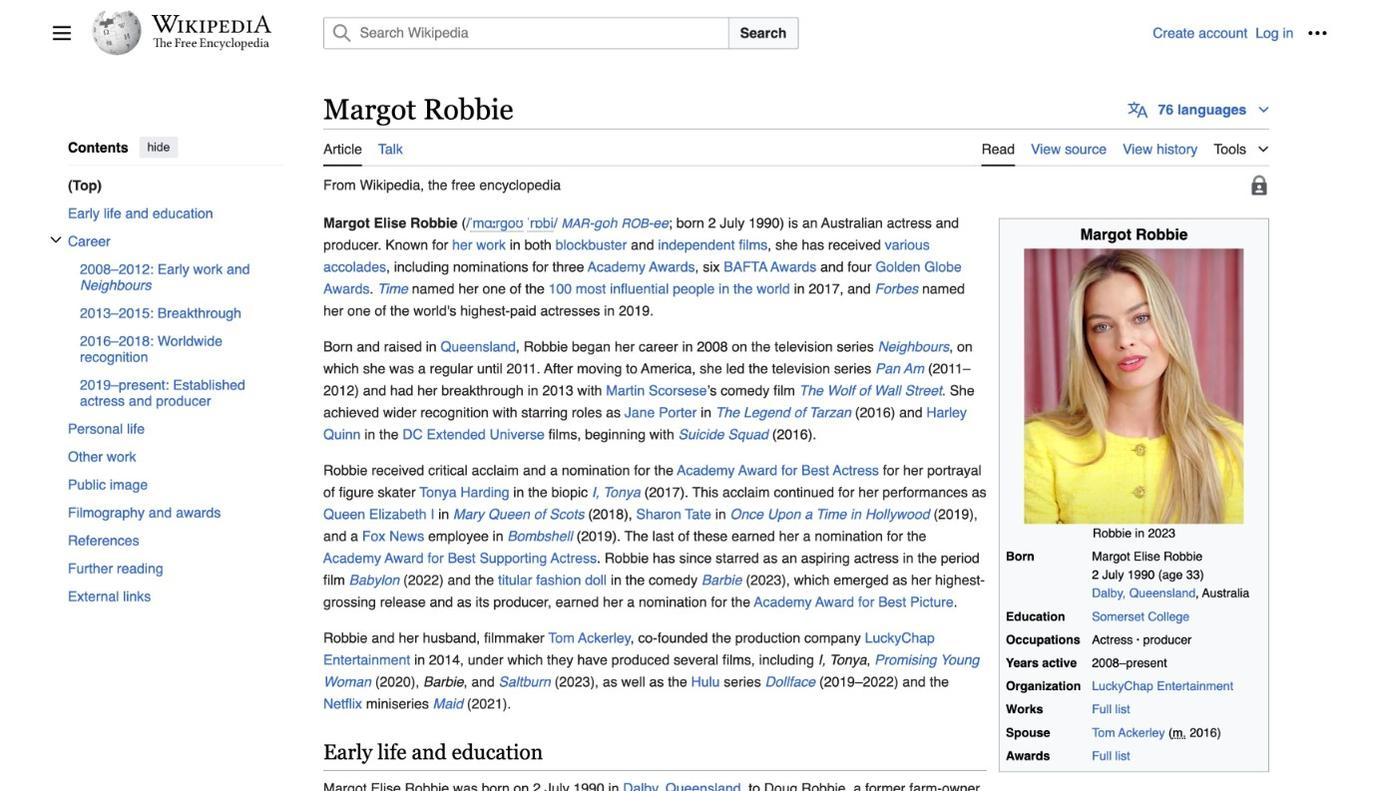 Task type: describe. For each thing, give the bounding box(es) containing it.
language progressive image
[[1128, 100, 1148, 120]]

personal tools navigation
[[1153, 17, 1334, 49]]

x small image
[[50, 234, 62, 246]]

menu image
[[52, 23, 72, 43]]

the free encyclopedia image
[[153, 38, 270, 51]]

page semi-protected image
[[1249, 175, 1269, 195]]



Task type: locate. For each thing, give the bounding box(es) containing it.
main content
[[315, 90, 1328, 791]]

Search Wikipedia search field
[[323, 17, 729, 49]]

wikipedia image
[[152, 15, 271, 33]]

log in and more options image
[[1308, 23, 1328, 43]]

None search field
[[299, 17, 1153, 49]]



